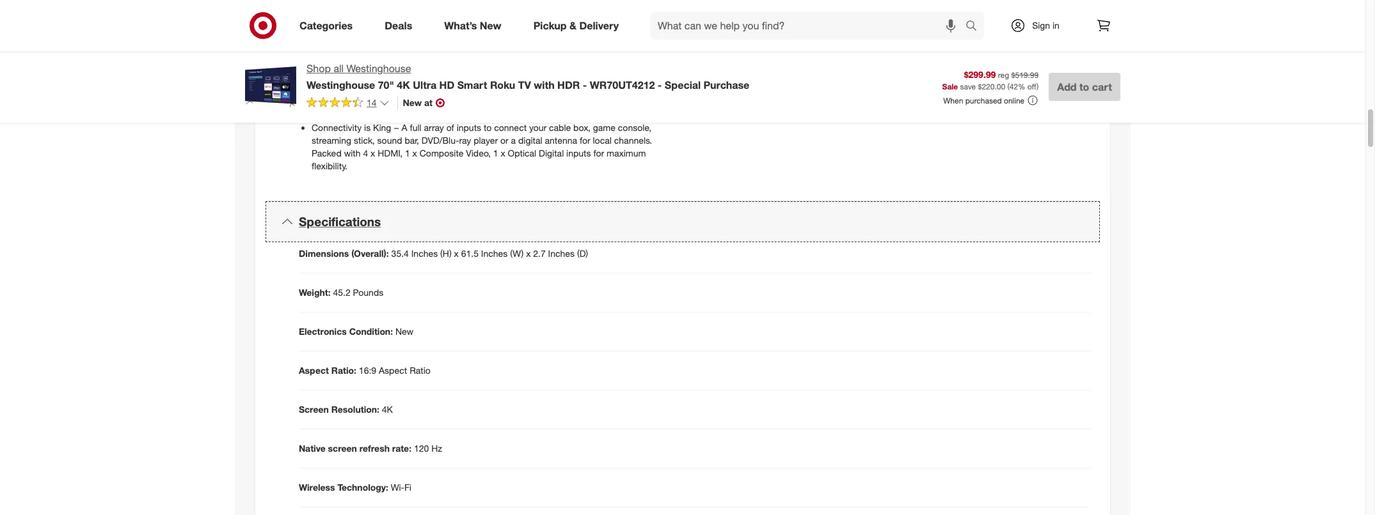 Task type: describe. For each thing, give the bounding box(es) containing it.
tv up google
[[453, 61, 463, 72]]

2 vertical spatial new
[[395, 327, 414, 337]]

cart
[[1092, 81, 1112, 93]]

technology:
[[338, 483, 388, 493]]

4
[[363, 148, 368, 159]]

alexa,
[[415, 74, 439, 85]]

perfect
[[320, 48, 349, 59]]

apple inside cast your content & entertainment – sync videos, music or photos from your device to your tv using the free roku mobile app or apple airplay2.
[[484, 105, 508, 115]]

ultra
[[413, 79, 437, 91]]

pair
[[458, 48, 474, 59]]

game
[[593, 122, 616, 133]]

app
[[455, 105, 471, 115]]

when
[[943, 96, 963, 105]]

digital
[[539, 148, 564, 159]]

aspect ratio: 16:9 aspect ratio
[[299, 366, 431, 376]]

native screen refresh rate: 120 hz
[[299, 444, 442, 454]]

sound
[[377, 135, 402, 146]]

sync
[[463, 92, 483, 103]]

0 horizontal spatial 4k
[[382, 405, 393, 415]]

with up 'content'
[[361, 74, 377, 85]]

x right (h)
[[454, 248, 459, 259]]

ratio
[[410, 366, 431, 376]]

apple inside 'a perfect fit for your smart home – pair your roku tv to find and play entertainment, control their streaming, turn on the tv and more with siri, alexa or hey google. compatible with amazon alexa, google assistant-enabled, and apple homekit devices.'
[[568, 74, 591, 85]]

rate:
[[392, 444, 412, 454]]

with inside connectivity is king – a full array of inputs to connect your cable box, game console, streaming stick, sound bar, dvd/blu-ray player or a digital antenna for local channels. packed with 4 x hdmi, 1 x composite video, 1 x optical digital inputs for maximum flexibility.
[[344, 148, 361, 159]]

when purchased online
[[943, 96, 1025, 105]]

hey
[[578, 61, 594, 72]]

your down wr70ut4212
[[604, 92, 622, 103]]

What can we help you find? suggestions appear below search field
[[650, 12, 969, 40]]

2 - from the left
[[658, 79, 662, 91]]

14 link
[[307, 97, 389, 111]]

sign
[[1032, 20, 1050, 31]]

x down "bar,"
[[413, 148, 417, 159]]

0 vertical spatial and
[[562, 48, 578, 59]]

photos
[[553, 92, 581, 103]]

– inside connectivity is king – a full array of inputs to connect your cable box, game console, streaming stick, sound bar, dvd/blu-ray player or a digital antenna for local channels. packed with 4 x hdmi, 1 x composite video, 1 x optical digital inputs for maximum flexibility.
[[394, 122, 399, 133]]

condition:
[[349, 327, 393, 337]]

to inside connectivity is king – a full array of inputs to connect your cable box, game console, streaming stick, sound bar, dvd/blu-ray player or a digital antenna for local channels. packed with 4 x hdmi, 1 x composite video, 1 x optical digital inputs for maximum flexibility.
[[484, 122, 492, 133]]

1 inches from the left
[[411, 248, 438, 259]]

1 horizontal spatial for
[[580, 135, 590, 146]]

2 aspect from the left
[[379, 366, 407, 376]]

roku inside 'a perfect fit for your smart home – pair your roku tv to find and play entertainment, control their streaming, turn on the tv and more with siri, alexa or hey google. compatible with amazon alexa, google assistant-enabled, and apple homekit devices.'
[[496, 48, 517, 59]]

hd
[[439, 79, 455, 91]]

70"
[[378, 79, 394, 91]]

cast
[[312, 92, 330, 103]]

home
[[424, 48, 448, 59]]

antenna
[[545, 135, 577, 146]]

turn
[[406, 61, 422, 72]]

player
[[474, 135, 498, 146]]

cast your content & entertainment – sync videos, music or photos from your device to your tv using the free roku mobile app or apple airplay2.
[[312, 92, 661, 115]]

bar,
[[405, 135, 419, 146]]

dvd/blu-
[[422, 135, 459, 146]]

$
[[978, 82, 982, 92]]

maximum
[[607, 148, 646, 159]]

2 inches from the left
[[481, 248, 508, 259]]

roku inside cast your content & entertainment – sync videos, music or photos from your device to your tv using the free roku mobile app or apple airplay2.
[[402, 105, 423, 115]]

smart inside 'a perfect fit for your smart home – pair your roku tv to find and play entertainment, control their streaming, turn on the tv and more with siri, alexa or hey google. compatible with amazon alexa, google assistant-enabled, and apple homekit devices.'
[[397, 48, 421, 59]]

61.5
[[461, 248, 479, 259]]

1 vertical spatial westinghouse
[[307, 79, 375, 91]]

a inside connectivity is king – a full array of inputs to connect your cable box, game console, streaming stick, sound bar, dvd/blu-ray player or a digital antenna for local channels. packed with 4 x hdmi, 1 x composite video, 1 x optical digital inputs for maximum flexibility.
[[402, 122, 407, 133]]

mobile
[[425, 105, 452, 115]]

streaming
[[312, 135, 351, 146]]

or down sync
[[474, 105, 482, 115]]

flexibility.
[[312, 161, 348, 172]]

homekit
[[594, 74, 629, 85]]

weight: 45.2 pounds
[[299, 287, 383, 298]]

(h)
[[440, 248, 452, 259]]

or inside 'a perfect fit for your smart home – pair your roku tv to find and play entertainment, control their streaming, turn on the tv and more with siri, alexa or hey google. compatible with amazon alexa, google assistant-enabled, and apple homekit devices.'
[[567, 61, 576, 72]]

in
[[1053, 20, 1060, 31]]

hdr
[[557, 79, 580, 91]]

their
[[342, 61, 360, 72]]

fit
[[351, 48, 361, 59]]

resolution:
[[331, 405, 379, 415]]

& inside cast your content & entertainment – sync videos, music or photos from your device to your tv using the free roku mobile app or apple airplay2.
[[387, 92, 393, 103]]

all
[[334, 62, 344, 75]]

a inside 'a perfect fit for your smart home – pair your roku tv to find and play entertainment, control their streaming, turn on the tv and more with siri, alexa or hey google. compatible with amazon alexa, google assistant-enabled, and apple homekit devices.'
[[312, 48, 317, 59]]

or right the music
[[543, 92, 551, 103]]

compatible
[[312, 74, 358, 85]]

devices.
[[631, 74, 664, 85]]

electronics
[[299, 327, 347, 337]]

with inside shop all westinghouse westinghouse 70" 4k ultra hd smart roku tv with hdr - wr70ut4212 - special purchase
[[534, 79, 555, 91]]

– inside cast your content & entertainment – sync videos, music or photos from your device to your tv using the free roku mobile app or apple airplay2.
[[455, 92, 460, 103]]

14
[[367, 97, 377, 108]]

4k inside shop all westinghouse westinghouse 70" 4k ultra hd smart roku tv with hdr - wr70ut4212 - special purchase
[[397, 79, 410, 91]]

sign in link
[[1000, 12, 1080, 40]]

your up 'streaming,'
[[377, 48, 394, 59]]

connect
[[494, 122, 527, 133]]

off
[[1028, 82, 1037, 92]]

search button
[[960, 12, 991, 42]]

digital
[[518, 135, 542, 146]]

what's
[[444, 19, 477, 32]]

control
[[312, 61, 339, 72]]

online
[[1004, 96, 1025, 105]]

channels.
[[614, 135, 652, 146]]

$519.99
[[1012, 70, 1039, 80]]

1 aspect from the left
[[299, 366, 329, 376]]

45.2
[[333, 287, 351, 298]]

amazon
[[380, 74, 412, 85]]

connectivity
[[312, 122, 362, 133]]



Task type: vqa. For each thing, say whether or not it's contained in the screenshot.
caught
no



Task type: locate. For each thing, give the bounding box(es) containing it.
a left full at the left of the page
[[402, 122, 407, 133]]

siri,
[[526, 61, 541, 72]]

the inside cast your content & entertainment – sync videos, music or photos from your device to your tv using the free roku mobile app or apple airplay2.
[[369, 105, 382, 115]]

specifications button
[[266, 202, 1100, 243]]

with up the music
[[534, 79, 555, 91]]

0 vertical spatial for
[[364, 48, 374, 59]]

0 vertical spatial a
[[312, 48, 317, 59]]

3 inches from the left
[[548, 248, 575, 259]]

1 vertical spatial &
[[387, 92, 393, 103]]

35.4
[[391, 248, 409, 259]]

0 vertical spatial &
[[570, 19, 577, 32]]

smart up "turn"
[[397, 48, 421, 59]]

your up more
[[476, 48, 494, 59]]

2 vertical spatial –
[[394, 122, 399, 133]]

to
[[532, 48, 540, 59], [1080, 81, 1089, 93], [653, 92, 661, 103], [484, 122, 492, 133]]

deals
[[385, 19, 412, 32]]

enabled,
[[514, 74, 548, 85]]

0 vertical spatial 4k
[[397, 79, 410, 91]]

smart up sync
[[457, 79, 487, 91]]

– inside 'a perfect fit for your smart home – pair your roku tv to find and play entertainment, control their streaming, turn on the tv and more with siri, alexa or hey google. compatible with amazon alexa, google assistant-enabled, and apple homekit devices.'
[[450, 48, 456, 59]]

1 horizontal spatial inches
[[481, 248, 508, 259]]

to up siri,
[[532, 48, 540, 59]]

0 horizontal spatial 1
[[405, 148, 410, 159]]

new left at
[[403, 97, 422, 108]]

music
[[516, 92, 540, 103]]

0 vertical spatial inputs
[[457, 122, 481, 133]]

packed
[[312, 148, 342, 159]]

your
[[377, 48, 394, 59], [476, 48, 494, 59], [604, 92, 622, 103], [312, 105, 329, 115], [529, 122, 547, 133]]

hz
[[431, 444, 442, 454]]

& up free
[[387, 92, 393, 103]]

screen
[[328, 444, 357, 454]]

16:9
[[359, 366, 376, 376]]

0 horizontal spatial &
[[387, 92, 393, 103]]

dimensions
[[299, 248, 349, 259]]

video,
[[466, 148, 491, 159]]

smart
[[397, 48, 421, 59], [457, 79, 487, 91]]

1 horizontal spatial apple
[[568, 74, 591, 85]]

categories link
[[289, 12, 369, 40]]

shop all westinghouse westinghouse 70" 4k ultra hd smart roku tv with hdr - wr70ut4212 - special purchase
[[307, 62, 750, 91]]

screen resolution: 4k
[[299, 405, 393, 415]]

2 horizontal spatial for
[[594, 148, 604, 159]]

2.7
[[533, 248, 546, 259]]

4k
[[397, 79, 410, 91], [382, 405, 393, 415]]

smart inside shop all westinghouse westinghouse 70" 4k ultra hd smart roku tv with hdr - wr70ut4212 - special purchase
[[457, 79, 487, 91]]

the inside 'a perfect fit for your smart home – pair your roku tv to find and play entertainment, control their streaming, turn on the tv and more with siri, alexa or hey google. compatible with amazon alexa, google assistant-enabled, and apple homekit devices.'
[[437, 61, 450, 72]]

apple down the hey
[[568, 74, 591, 85]]

tv down your
[[332, 105, 342, 115]]

king
[[373, 122, 391, 133]]

image of westinghouse 70" 4k ultra hd smart roku tv with hdr - wr70ut4212 - special purchase image
[[245, 61, 296, 113]]

your up digital
[[529, 122, 547, 133]]

- up from
[[583, 79, 587, 91]]

$299.99
[[964, 69, 996, 80]]

or left 'a'
[[500, 135, 509, 146]]

reg
[[998, 70, 1009, 80]]

console,
[[618, 122, 652, 133]]

what's new link
[[433, 12, 518, 40]]

0 horizontal spatial smart
[[397, 48, 421, 59]]

or inside connectivity is king – a full array of inputs to connect your cable box, game console, streaming stick, sound bar, dvd/blu-ray player or a digital antenna for local channels. packed with 4 x hdmi, 1 x composite video, 1 x optical digital inputs for maximum flexibility.
[[500, 135, 509, 146]]

purchase
[[704, 79, 750, 91]]

inches left (d)
[[548, 248, 575, 259]]

and down alexa
[[550, 74, 565, 85]]

1 vertical spatial inputs
[[566, 148, 591, 159]]

– right king
[[394, 122, 399, 133]]

tv inside shop all westinghouse westinghouse 70" 4k ultra hd smart roku tv with hdr - wr70ut4212 - special purchase
[[518, 79, 531, 91]]

wr70ut4212
[[590, 79, 655, 91]]

roku up more
[[496, 48, 517, 59]]

1 vertical spatial and
[[466, 61, 481, 72]]

1 1 from the left
[[405, 148, 410, 159]]

-
[[583, 79, 587, 91], [658, 79, 662, 91]]

to inside cast your content & entertainment – sync videos, music or photos from your device to your tv using the free roku mobile app or apple airplay2.
[[653, 92, 661, 103]]

your down cast
[[312, 105, 329, 115]]

inches
[[411, 248, 438, 259], [481, 248, 508, 259], [548, 248, 575, 259]]

shop
[[307, 62, 331, 75]]

- left special
[[658, 79, 662, 91]]

0 vertical spatial –
[[450, 48, 456, 59]]

1 horizontal spatial 1
[[493, 148, 498, 159]]

1 down player
[[493, 148, 498, 159]]

1 vertical spatial a
[[402, 122, 407, 133]]

your inside connectivity is king – a full array of inputs to connect your cable box, game console, streaming stick, sound bar, dvd/blu-ray player or a digital antenna for local channels. packed with 4 x hdmi, 1 x composite video, 1 x optical digital inputs for maximum flexibility.
[[529, 122, 547, 133]]

1 horizontal spatial a
[[402, 122, 407, 133]]

inputs up ray
[[457, 122, 481, 133]]

x left the 2.7
[[526, 248, 531, 259]]

of
[[446, 122, 454, 133]]

optical
[[508, 148, 536, 159]]

0 vertical spatial smart
[[397, 48, 421, 59]]

new right condition:
[[395, 327, 414, 337]]

for right fit
[[364, 48, 374, 59]]

with left siri,
[[507, 61, 523, 72]]

a perfect fit for your smart home – pair your roku tv to find and play entertainment, control their streaming, turn on the tv and more with siri, alexa or hey google. compatible with amazon alexa, google assistant-enabled, and apple homekit devices.
[[312, 48, 664, 85]]

free
[[384, 105, 400, 115]]

1 vertical spatial for
[[580, 135, 590, 146]]

1 vertical spatial roku
[[490, 79, 515, 91]]

with left 4
[[344, 148, 361, 159]]

1 vertical spatial smart
[[457, 79, 487, 91]]

1 horizontal spatial aspect
[[379, 366, 407, 376]]

2 vertical spatial for
[[594, 148, 604, 159]]

composite
[[420, 148, 464, 159]]

0 horizontal spatial inches
[[411, 248, 438, 259]]

new at
[[403, 97, 433, 108]]

box,
[[573, 122, 591, 133]]

2 1 from the left
[[493, 148, 498, 159]]

native
[[299, 444, 326, 454]]

0 vertical spatial the
[[437, 61, 450, 72]]

google.
[[596, 61, 628, 72]]

aspect left ratio:
[[299, 366, 329, 376]]

120
[[414, 444, 429, 454]]

1 vertical spatial apple
[[484, 105, 508, 115]]

aspect right 16:9
[[379, 366, 407, 376]]

2 vertical spatial and
[[550, 74, 565, 85]]

dimensions (overall): 35.4 inches (h) x 61.5 inches (w) x 2.7 inches (d)
[[299, 248, 588, 259]]

a up shop
[[312, 48, 317, 59]]

0 horizontal spatial for
[[364, 48, 374, 59]]

weight:
[[299, 287, 331, 298]]

to right device
[[653, 92, 661, 103]]

1 horizontal spatial smart
[[457, 79, 487, 91]]

x left "optical"
[[501, 148, 505, 159]]

electronics condition: new
[[299, 327, 414, 337]]

for down local
[[594, 148, 604, 159]]

connectivity is king – a full array of inputs to connect your cable box, game console, streaming stick, sound bar, dvd/blu-ray player or a digital antenna for local channels. packed with 4 x hdmi, 1 x composite video, 1 x optical digital inputs for maximum flexibility.
[[312, 122, 652, 172]]

westinghouse up your
[[307, 79, 375, 91]]

roku up videos,
[[490, 79, 515, 91]]

– left pair
[[450, 48, 456, 59]]

the right on
[[437, 61, 450, 72]]

0 vertical spatial new
[[480, 19, 502, 32]]

device
[[624, 92, 651, 103]]

roku down entertainment
[[402, 105, 423, 115]]

2 vertical spatial roku
[[402, 105, 423, 115]]

stick,
[[354, 135, 375, 146]]

0 horizontal spatial a
[[312, 48, 317, 59]]

for inside 'a perfect fit for your smart home – pair your roku tv to find and play entertainment, control their streaming, turn on the tv and more with siri, alexa or hey google. compatible with amazon alexa, google assistant-enabled, and apple homekit devices.'
[[364, 48, 374, 59]]

and left play
[[562, 48, 578, 59]]

1 horizontal spatial 4k
[[397, 79, 410, 91]]

1 down "bar,"
[[405, 148, 410, 159]]

0 vertical spatial apple
[[568, 74, 591, 85]]

your
[[333, 92, 350, 103]]

ray
[[459, 135, 471, 146]]

roku inside shop all westinghouse westinghouse 70" 4k ultra hd smart roku tv with hdr - wr70ut4212 - special purchase
[[490, 79, 515, 91]]

to inside 'button'
[[1080, 81, 1089, 93]]

sign in
[[1032, 20, 1060, 31]]

0 horizontal spatial -
[[583, 79, 587, 91]]

1 horizontal spatial -
[[658, 79, 662, 91]]

0 horizontal spatial apple
[[484, 105, 508, 115]]

full
[[410, 122, 422, 133]]

westinghouse up 70"
[[347, 62, 411, 75]]

0 horizontal spatial aspect
[[299, 366, 329, 376]]

and down pair
[[466, 61, 481, 72]]

the
[[437, 61, 450, 72], [369, 105, 382, 115]]

(
[[1008, 82, 1010, 92]]

220.00
[[982, 82, 1005, 92]]

the down 'content'
[[369, 105, 382, 115]]

inputs down antenna
[[566, 148, 591, 159]]

apple
[[568, 74, 591, 85], [484, 105, 508, 115]]

special
[[665, 79, 701, 91]]

new right what's in the left of the page
[[480, 19, 502, 32]]

4k right 70"
[[397, 79, 410, 91]]

1 vertical spatial new
[[403, 97, 422, 108]]

0 horizontal spatial inputs
[[457, 122, 481, 133]]

search
[[960, 20, 991, 33]]

%
[[1018, 82, 1025, 92]]

– up 'app' at left top
[[455, 92, 460, 103]]

apple down videos,
[[484, 105, 508, 115]]

local
[[593, 135, 612, 146]]

to up player
[[484, 122, 492, 133]]

to right add
[[1080, 81, 1089, 93]]

add to cart
[[1057, 81, 1112, 93]]

1 horizontal spatial the
[[437, 61, 450, 72]]

(overall):
[[351, 248, 389, 259]]

tv up the music
[[518, 79, 531, 91]]

2 horizontal spatial inches
[[548, 248, 575, 259]]

sale
[[942, 82, 958, 92]]

0 horizontal spatial the
[[369, 105, 382, 115]]

a
[[312, 48, 317, 59], [402, 122, 407, 133]]

1 horizontal spatial &
[[570, 19, 577, 32]]

1 vertical spatial the
[[369, 105, 382, 115]]

4k right resolution:
[[382, 405, 393, 415]]

inches left (w)
[[481, 248, 508, 259]]

0 vertical spatial roku
[[496, 48, 517, 59]]

to inside 'a perfect fit for your smart home – pair your roku tv to find and play entertainment, control their streaming, turn on the tv and more with siri, alexa or hey google. compatible with amazon alexa, google assistant-enabled, and apple homekit devices.'
[[532, 48, 540, 59]]

1 vertical spatial –
[[455, 92, 460, 103]]

or left the hey
[[567, 61, 576, 72]]

tv inside cast your content & entertainment – sync videos, music or photos from your device to your tv using the free roku mobile app or apple airplay2.
[[332, 105, 342, 115]]

aspect
[[299, 366, 329, 376], [379, 366, 407, 376]]

westinghouse
[[347, 62, 411, 75], [307, 79, 375, 91]]

deals link
[[374, 12, 428, 40]]

pickup & delivery link
[[523, 12, 635, 40]]

1 - from the left
[[583, 79, 587, 91]]

& right pickup
[[570, 19, 577, 32]]

1 vertical spatial 4k
[[382, 405, 393, 415]]

specifications
[[299, 215, 381, 229]]

add
[[1057, 81, 1077, 93]]

is
[[364, 122, 371, 133]]

wireless technology: wi-fi
[[299, 483, 411, 493]]

x right 4
[[371, 148, 375, 159]]

0 vertical spatial westinghouse
[[347, 62, 411, 75]]

for down box,
[[580, 135, 590, 146]]

array
[[424, 122, 444, 133]]

pickup
[[534, 19, 567, 32]]

(w)
[[510, 248, 524, 259]]

hdmi,
[[378, 148, 403, 159]]

–
[[450, 48, 456, 59], [455, 92, 460, 103], [394, 122, 399, 133]]

fi
[[404, 483, 411, 493]]

more
[[484, 61, 504, 72]]

save
[[960, 82, 976, 92]]

inches left (h)
[[411, 248, 438, 259]]

purchased
[[965, 96, 1002, 105]]

what's new
[[444, 19, 502, 32]]

1 horizontal spatial inputs
[[566, 148, 591, 159]]

tv up siri,
[[519, 48, 530, 59]]



